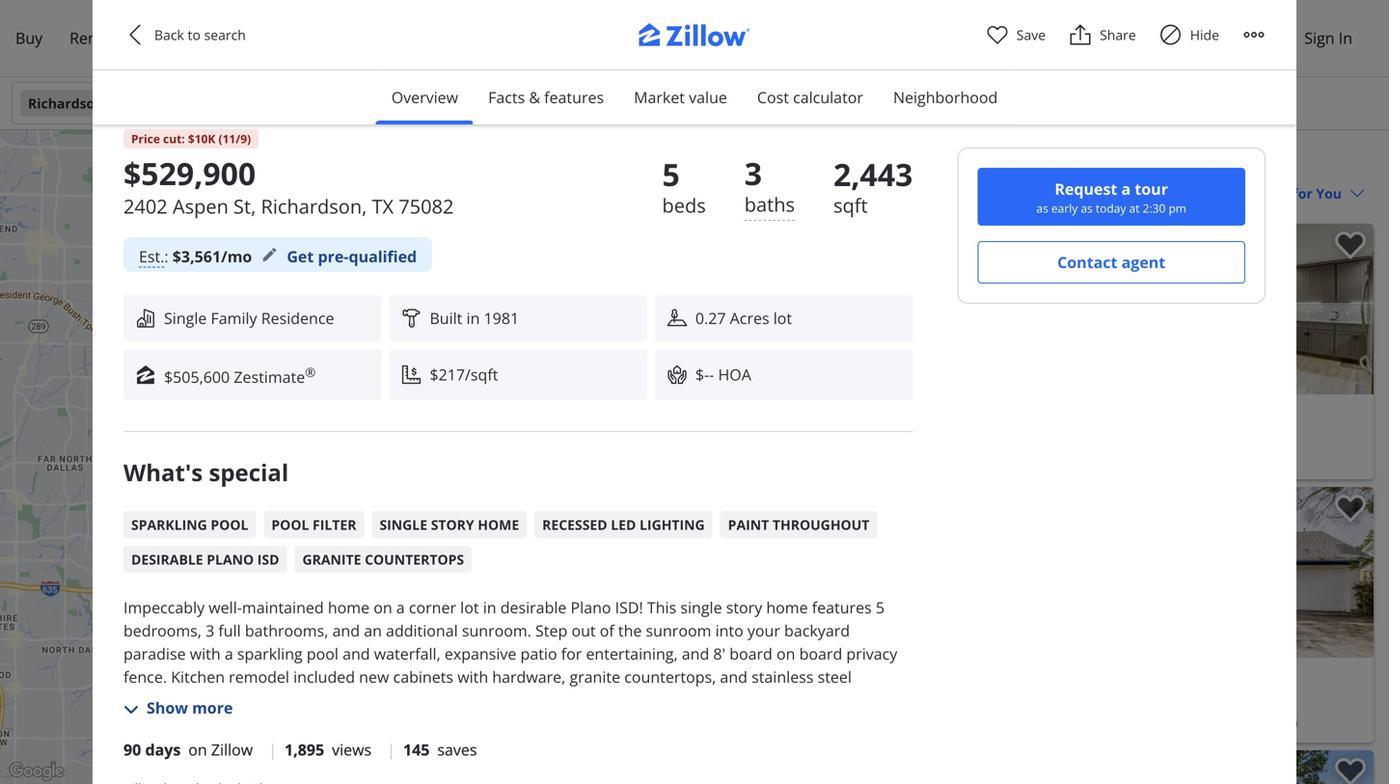 Task type: describe. For each thing, give the bounding box(es) containing it.
back to search link
[[124, 23, 268, 46]]

2 chevron down image from the left
[[691, 96, 706, 111]]

chevron left image for property images, use arrow keys to navigate, image 1 of 40 group
[[1041, 298, 1065, 321]]

sqft for 5 beds
[[834, 192, 868, 219]]

2,443 for 5 bds
[[779, 428, 814, 446]]

back to search
[[154, 26, 246, 44]]

neighborhood button
[[878, 70, 1014, 125]]

90
[[124, 740, 141, 760]]

1 vertical spatial richardson,
[[1163, 715, 1238, 733]]

in
[[467, 308, 480, 329]]

405 grace dr, richardson, tx 75081 image
[[1032, 224, 1374, 395]]

519k
[[126, 459, 151, 473]]

tx left real
[[795, 149, 818, 175]]

0 vertical spatial 550k
[[528, 335, 552, 350]]

$509,000
[[689, 664, 772, 691]]

440k link
[[322, 506, 360, 523]]

cost calculator button
[[742, 70, 879, 125]]

house
[[853, 428, 893, 446]]

455k link
[[219, 565, 258, 583]]

property images, use arrow keys to navigate, image 1 of 27 group
[[681, 224, 1024, 399]]

sign
[[1305, 28, 1335, 48]]

market value
[[634, 87, 728, 108]]

more
[[192, 698, 233, 718]]

richardson for richardson tx
[[28, 94, 104, 112]]

dr,
[[1141, 715, 1160, 733]]

price cut: $10k (11/9) $529,900 2402 aspen st, richardson, tx 75082
[[124, 131, 454, 220]]

hoa
[[719, 364, 752, 385]]

530k link
[[350, 365, 389, 383]]

1223 evergreen dr, richardson, tx 75080 image
[[1032, 487, 1374, 658]]

countertops
[[365, 550, 464, 569]]

5 bds
[[689, 428, 723, 446]]

2,443 sqft for 5 beds
[[834, 153, 913, 219]]

contact
[[1058, 252, 1118, 273]]

search
[[204, 26, 246, 44]]

recessed
[[543, 516, 608, 534]]

paint
[[728, 516, 769, 534]]

chevron down image inside show more button
[[124, 702, 139, 718]]

price
[[131, 131, 160, 147]]

google image
[[5, 760, 69, 785]]

facts
[[488, 87, 525, 108]]

throughout
[[773, 516, 870, 534]]

hide image
[[1160, 23, 1183, 46]]

property images, use arrow keys to navigate, image 1 of 40 group
[[1032, 224, 1374, 399]]

sell
[[130, 28, 155, 48]]

1 horizontal spatial &
[[931, 149, 945, 175]]

440k
[[329, 507, 354, 522]]

3 baths
[[745, 152, 795, 218]]

5 for 5 beds
[[663, 153, 680, 195]]

sell link
[[116, 16, 168, 61]]

2:30
[[1143, 200, 1166, 216]]

acres
[[730, 308, 770, 329]]

5 for 5 bds
[[689, 428, 697, 446]]

recessed led lighting
[[543, 516, 705, 534]]

chevron right image for 2402 aspen st, richardson, tx 75082 image
[[991, 298, 1014, 321]]

zillow logo image
[[618, 23, 772, 57]]

property images, use arrow keys to navigate, image 1 of 36 group
[[1032, 751, 1374, 785]]

3 chevron down image from the left
[[841, 96, 856, 111]]

sparkling pool
[[131, 516, 248, 534]]

0 vertical spatial 550k link
[[521, 334, 559, 351]]

est. : $3,561/mo
[[139, 246, 252, 267]]

grid image
[[1085, 63, 1105, 83]]

0 horizontal spatial -
[[710, 364, 715, 385]]

0 horizontal spatial 550k
[[214, 528, 238, 542]]

granite countertops
[[303, 550, 464, 569]]

cut:
[[163, 131, 185, 147]]

hammer image
[[401, 308, 422, 329]]

zestimate
[[234, 367, 305, 387]]

a
[[1122, 179, 1131, 199]]

- house for sale
[[845, 428, 943, 446]]

530k
[[357, 367, 382, 381]]

paint throughout list item
[[721, 511, 878, 538]]

evergreen
[[1074, 715, 1138, 733]]

cost calculator
[[758, 87, 864, 108]]

richardson tx real estate & homes for sale
[[685, 149, 1094, 175]]

575k link
[[195, 457, 234, 475]]

early
[[1052, 200, 1078, 216]]

315k link
[[216, 356, 254, 374]]

main content containing richardson tx real estate & homes for sale
[[666, 130, 1390, 785]]

buy link
[[2, 16, 56, 61]]

price square feet image
[[401, 364, 422, 385]]

1223 evergreen dr, richardson, tx 75080 link
[[1039, 712, 1367, 735]]

121
[[685, 183, 708, 202]]

pool filter
[[272, 516, 357, 534]]

view larger view of the 4 photo of this home image
[[699, 0, 978, 106]]

share image
[[1069, 23, 1093, 46]]

baths
[[745, 191, 795, 218]]

single story home
[[380, 516, 519, 534]]

est.
[[139, 246, 164, 267]]

509k link
[[300, 393, 338, 411]]

519k link
[[120, 457, 158, 475]]

1223 evergreen dr, richardson, tx 75080
[[1039, 715, 1298, 733]]

for
[[1020, 149, 1050, 175]]

pool
[[211, 516, 248, 534]]

skip link list tab list
[[376, 70, 1014, 125]]

show more
[[147, 698, 233, 718]]

back
[[154, 26, 184, 44]]

75082
[[399, 193, 454, 220]]

3 for 3 baths
[[745, 152, 762, 194]]

2,443 for 5 beds
[[834, 153, 913, 195]]

chevron down image inside filters element
[[387, 96, 402, 111]]

sparkling
[[131, 516, 207, 534]]

single family residence
[[164, 308, 334, 329]]

desirable
[[131, 550, 203, 569]]

granite countertops list item
[[295, 546, 472, 573]]

lighting
[[640, 516, 705, 534]]

filter
[[313, 516, 357, 534]]

heart image
[[986, 23, 1009, 46]]

family
[[211, 308, 257, 329]]

1,895
[[285, 740, 324, 760]]

desirable plano isd list item
[[124, 546, 287, 573]]



Task type: locate. For each thing, give the bounding box(es) containing it.
chevron left image left "back"
[[124, 23, 147, 46]]

market value button
[[619, 70, 743, 125]]

chevron down image
[[387, 96, 402, 111], [1350, 186, 1366, 201], [124, 702, 139, 718]]

5
[[663, 153, 680, 195], [689, 428, 697, 446]]

2 as from the left
[[1081, 200, 1093, 216]]

2 horizontal spatial chevron down image
[[1350, 186, 1366, 201]]

5 left 121
[[663, 153, 680, 195]]

121 results
[[685, 183, 756, 202]]

0 vertical spatial chevron down image
[[387, 96, 402, 111]]

tx left 75082
[[372, 193, 394, 220]]

led
[[611, 516, 636, 534]]

richardson down "rent" link
[[28, 94, 104, 112]]

cost
[[758, 87, 789, 108]]

$505,600
[[164, 367, 230, 387]]

2402
[[124, 193, 168, 220]]

chevron right image
[[1342, 561, 1365, 584]]

chevron left image
[[124, 23, 147, 46], [691, 298, 714, 321], [1041, 298, 1065, 321]]

0.27 acres lot
[[696, 308, 793, 329]]

1 vertical spatial 5
[[689, 428, 697, 446]]

single right the house type icon
[[164, 308, 207, 329]]

save this home image
[[985, 232, 1016, 260], [1336, 232, 1367, 260], [1336, 495, 1367, 523], [1336, 759, 1367, 785]]

richardson
[[28, 94, 104, 112], [685, 149, 790, 175]]

1981
[[484, 308, 519, 329]]

richardson, up property images, use arrow keys to navigate, image 1 of 36 group
[[1163, 715, 1238, 733]]

| 1,895 views
[[268, 740, 372, 760]]

neighborhood
[[894, 87, 998, 108]]

save this home button
[[970, 224, 1024, 278], [1320, 224, 1374, 278], [1320, 487, 1374, 541], [1320, 751, 1374, 785]]

single for single family residence
[[164, 308, 207, 329]]

$529,900 up bds at the bottom right of the page
[[689, 401, 772, 427]]

help link
[[1229, 16, 1290, 61]]

1 vertical spatial 2,443
[[779, 428, 814, 446]]

1 vertical spatial 2,443 sqft
[[779, 428, 841, 446]]

& right estate
[[931, 149, 945, 175]]

40
[[1047, 233, 1060, 249]]

lot
[[774, 308, 793, 329]]

3 left ba
[[738, 428, 746, 446]]

0 horizontal spatial chevron down image
[[124, 702, 139, 718]]

| for | 1,895 views
[[268, 740, 277, 760]]

loans
[[229, 28, 272, 48]]

hide
[[1191, 26, 1220, 44]]

0 horizontal spatial single
[[164, 308, 207, 329]]

results
[[712, 183, 756, 202]]

2,443 right ba
[[779, 428, 814, 446]]

rentals
[[1066, 28, 1119, 48]]

2 chevron right image from the left
[[1342, 298, 1365, 321]]

1 vertical spatial 3
[[738, 428, 746, 446]]

1 vertical spatial 550k
[[214, 528, 238, 542]]

chevron left image right the lot image
[[691, 298, 714, 321]]

main navigation
[[0, 0, 1390, 77]]

1 horizontal spatial $529,900
[[689, 401, 772, 427]]

$529,900 down $10k
[[124, 152, 256, 194]]

0 horizontal spatial richardson,
[[261, 193, 367, 220]]

built in 1981
[[430, 308, 519, 329]]

richardson, inside price cut: $10k (11/9) $529,900 2402 aspen st, richardson, tx 75082
[[261, 193, 367, 220]]

- left hoa
[[710, 364, 715, 385]]

| left 1,895
[[268, 740, 277, 760]]

0.27
[[696, 308, 726, 329]]

lot image
[[667, 308, 688, 329]]

view larger view of the 1 photo of this home image
[[125, 0, 691, 106]]

0 vertical spatial $529,900
[[124, 152, 256, 194]]

richardson, up get
[[261, 193, 367, 220]]

homes
[[950, 149, 1015, 175]]

chevron left image for property images, use arrow keys to navigate, image 1 of 27 group
[[691, 298, 714, 321]]

1 | from the left
[[268, 740, 277, 760]]

chevron left image inside property images, use arrow keys to navigate, image 1 of 40 group
[[1041, 298, 1065, 321]]

3 inside 3 baths
[[745, 152, 762, 194]]

| left 145
[[387, 740, 396, 760]]

1 horizontal spatial single
[[380, 516, 428, 534]]

tx
[[107, 94, 124, 112], [795, 149, 818, 175], [372, 193, 394, 220], [1241, 715, 1256, 733]]

0 horizontal spatial &
[[529, 87, 541, 108]]

house type image
[[135, 308, 156, 329]]

richardson inside filters element
[[28, 94, 104, 112]]

agent
[[1122, 252, 1166, 273]]

tx left 75080 in the bottom of the page
[[1241, 715, 1256, 733]]

| for | 145 saves
[[387, 740, 396, 760]]

0 horizontal spatial chevron right image
[[991, 298, 1014, 321]]

$529,900 inside price cut: $10k (11/9) $529,900 2402 aspen st, richardson, tx 75082
[[124, 152, 256, 194]]

single inside single story home list item
[[380, 516, 428, 534]]

1 vertical spatial &
[[931, 149, 945, 175]]

manage rentals
[[1005, 28, 1119, 48]]

granite
[[303, 550, 361, 569]]

1 horizontal spatial richardson,
[[1163, 715, 1238, 733]]

5 inside main content
[[689, 428, 697, 446]]

0 horizontal spatial 2,443
[[779, 428, 814, 446]]

1 horizontal spatial 550k
[[528, 335, 552, 350]]

5 beds
[[663, 153, 706, 219]]

1 horizontal spatial |
[[387, 740, 396, 760]]

2300 woodglen dr, richardson, tx 75082 image
[[681, 487, 1024, 658]]

1 vertical spatial -
[[845, 428, 849, 446]]

sparkling pool list item
[[124, 511, 256, 538]]

1 horizontal spatial 5
[[689, 428, 697, 446]]

as left the early
[[1037, 200, 1049, 216]]

:
[[164, 246, 169, 267]]

advertise link
[[1133, 16, 1227, 61]]

pool filter list item
[[264, 511, 364, 538]]

1 vertical spatial chevron down image
[[1350, 186, 1366, 201]]

request a tour as early as today at 2:30 pm
[[1037, 179, 1187, 216]]

0 vertical spatial &
[[529, 87, 541, 108]]

0 horizontal spatial 5
[[663, 153, 680, 195]]

®
[[305, 364, 316, 381]]

richardson up results
[[685, 149, 790, 175]]

1 vertical spatial $529,900
[[689, 401, 772, 427]]

request
[[1055, 179, 1118, 199]]

0 vertical spatial richardson,
[[261, 193, 367, 220]]

0 horizontal spatial as
[[1037, 200, 1049, 216]]

home
[[182, 28, 225, 48]]

on
[[188, 740, 207, 760]]

ago
[[1114, 233, 1135, 249]]

in
[[1339, 28, 1353, 48]]

1 horizontal spatial richardson
[[685, 149, 790, 175]]

rent link
[[56, 16, 116, 61]]

0 vertical spatial 2,443
[[834, 153, 913, 195]]

help
[[1243, 28, 1276, 48]]

pre-
[[318, 246, 349, 267]]

1 horizontal spatial -
[[845, 428, 849, 446]]

listed status list
[[124, 739, 913, 762]]

& right the facts at the top
[[529, 87, 541, 108]]

insights tags list
[[124, 504, 913, 573]]

0 vertical spatial -
[[710, 364, 715, 385]]

more image
[[1243, 23, 1266, 46]]

tx inside price cut: $10k (11/9) $529,900 2402 aspen st, richardson, tx 75082
[[372, 193, 394, 220]]

2402 aspen st, richardson, tx 75082 image
[[681, 224, 1024, 395]]

2,443 sqft for 5 bds
[[779, 428, 841, 446]]

main content
[[666, 130, 1390, 785]]

pm
[[1169, 200, 1187, 216]]

tx inside filters element
[[107, 94, 124, 112]]

chevron left image down contact
[[1041, 298, 1065, 321]]

sinks
[[741, 497, 771, 512]]

recessed led lighting list item
[[535, 511, 713, 538]]

0 vertical spatial 2,443 sqft
[[834, 153, 913, 219]]

$-
[[696, 364, 710, 385]]

315k
[[222, 358, 247, 372]]

5 left bds at the bottom right of the page
[[689, 428, 697, 446]]

0 vertical spatial richardson
[[28, 94, 104, 112]]

|
[[268, 740, 277, 760], [387, 740, 396, 760]]

3 right 121
[[745, 152, 762, 194]]

1 horizontal spatial chevron left image
[[691, 298, 714, 321]]

0 horizontal spatial 550k link
[[207, 526, 245, 544]]

contact agent button
[[978, 241, 1246, 284]]

2 horizontal spatial chevron left image
[[1041, 298, 1065, 321]]

$3,561/mo
[[173, 246, 252, 267]]

90 days on zillow
[[124, 740, 253, 760]]

&
[[529, 87, 541, 108], [931, 149, 945, 175]]

145
[[403, 740, 430, 760]]

1 vertical spatial 550k link
[[207, 526, 245, 544]]

1 chevron down image from the left
[[510, 96, 525, 111]]

chevron left image inside property images, use arrow keys to navigate, image 1 of 27 group
[[691, 298, 714, 321]]

hoa image
[[667, 364, 688, 385]]

property images, use arrow keys to navigate, image 1 of 23 group
[[681, 487, 1024, 663]]

chevron down image
[[510, 96, 525, 111], [691, 96, 706, 111], [841, 96, 856, 111], [958, 96, 973, 111]]

share
[[1100, 26, 1137, 44]]

filters element
[[0, 77, 1390, 130]]

0 vertical spatial sqft
[[834, 192, 868, 219]]

4 chevron down image from the left
[[958, 96, 973, 111]]

bds
[[700, 428, 723, 446]]

sign in link
[[1292, 16, 1367, 61]]

5 inside 5 beds
[[663, 153, 680, 195]]

overview button
[[376, 70, 474, 125]]

pool
[[272, 516, 309, 534]]

0 vertical spatial single
[[164, 308, 207, 329]]

2,443 down calculator
[[834, 153, 913, 195]]

value
[[689, 87, 728, 108]]

today
[[1096, 200, 1127, 216]]

1 vertical spatial richardson
[[685, 149, 790, 175]]

qualified
[[349, 246, 417, 267]]

1 horizontal spatial 550k link
[[521, 334, 559, 351]]

sqft down real
[[834, 192, 868, 219]]

0 vertical spatial 3
[[745, 152, 762, 194]]

as down request
[[1081, 200, 1093, 216]]

0 horizontal spatial richardson
[[28, 94, 104, 112]]

1 chevron right image from the left
[[991, 298, 1014, 321]]

tx down sell link
[[107, 94, 124, 112]]

view larger view of the 5 photo of this home image
[[985, 0, 1264, 106]]

- left house
[[845, 428, 849, 446]]

2 | from the left
[[387, 740, 396, 760]]

advertise
[[1146, 28, 1214, 48]]

sqft left house
[[817, 428, 841, 446]]

show
[[147, 698, 188, 718]]

single story home list item
[[372, 511, 527, 538]]

for
[[897, 428, 915, 446]]

chevron right image for 405 grace dr, richardson, tx 75081 image
[[1342, 298, 1365, 321]]

tx inside 1223 evergreen dr, richardson, tx 75080 link
[[1241, 715, 1256, 733]]

1 horizontal spatial chevron right image
[[1342, 298, 1365, 321]]

1 vertical spatial sqft
[[817, 428, 841, 446]]

1 vertical spatial single
[[380, 516, 428, 534]]

2 vertical spatial chevron down image
[[124, 702, 139, 718]]

0 horizontal spatial chevron left image
[[124, 23, 147, 46]]

views
[[332, 740, 372, 760]]

400k
[[234, 502, 259, 516]]

zillow logo image
[[135, 364, 156, 385]]

1 horizontal spatial chevron down image
[[387, 96, 402, 111]]

property images, use arrow keys to navigate, image 1 of 12 group
[[1032, 487, 1374, 663]]

story
[[431, 516, 475, 534]]

575k
[[202, 459, 227, 473]]

sqft for 5 bds
[[817, 428, 841, 446]]

single for single story home
[[380, 516, 428, 534]]

map region
[[0, 123, 859, 785]]

zillow
[[211, 740, 253, 760]]

1 horizontal spatial as
[[1081, 200, 1093, 216]]

3 for 3 ba
[[738, 428, 746, 446]]

550k
[[528, 335, 552, 350], [214, 528, 238, 542]]

1 as from the left
[[1037, 200, 1049, 216]]

0 vertical spatial 5
[[663, 153, 680, 195]]

aspen
[[173, 193, 229, 220]]

1 horizontal spatial 2,443
[[834, 153, 913, 195]]

(11/9)
[[219, 131, 251, 147]]

$10k
[[188, 131, 216, 147]]

0 horizontal spatial |
[[268, 740, 277, 760]]

single up countertops
[[380, 516, 428, 534]]

0 horizontal spatial $529,900
[[124, 152, 256, 194]]

real
[[823, 149, 863, 175]]

chevron right image
[[991, 298, 1014, 321], [1342, 298, 1365, 321]]

manage rentals link
[[991, 16, 1133, 61]]

double
[[697, 497, 738, 512]]

richardson for richardson tx real estate & homes for sale
[[685, 149, 790, 175]]

get pre-qualified link
[[287, 245, 417, 268]]

& inside button
[[529, 87, 541, 108]]

$-- hoa
[[696, 364, 752, 385]]

facts & features button
[[473, 70, 620, 125]]

3 ba
[[738, 428, 765, 446]]

edit image
[[262, 247, 277, 263]]



Task type: vqa. For each thing, say whether or not it's contained in the screenshot.
| 145 saves |
yes



